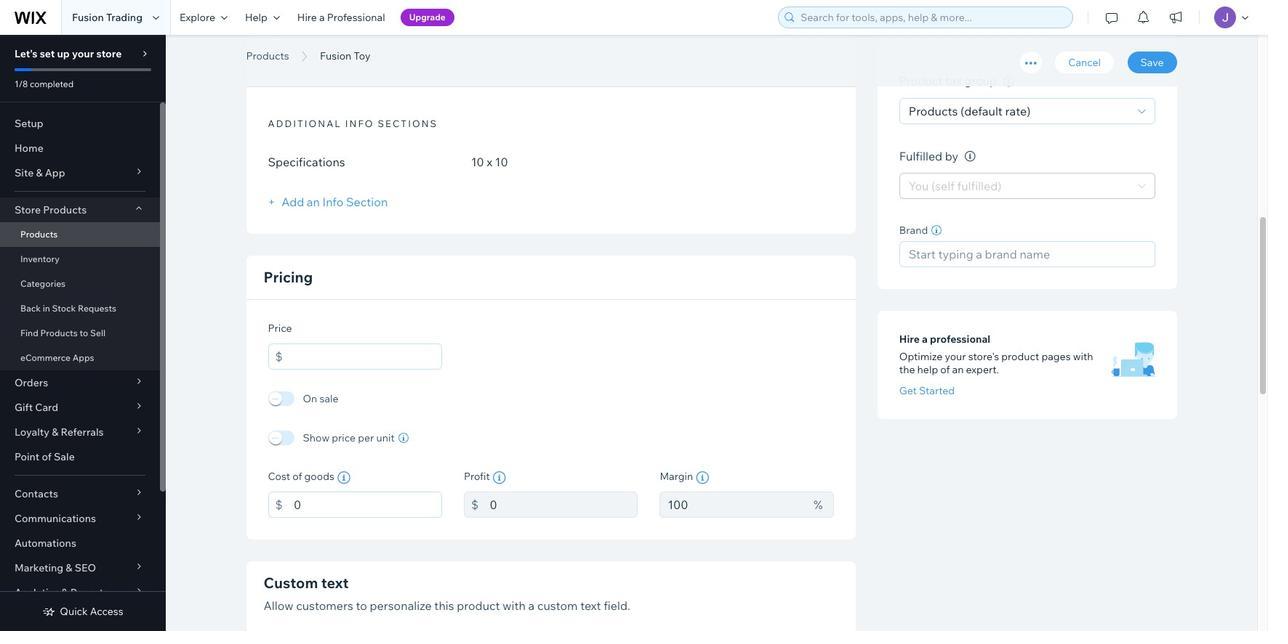 Task type: describe. For each thing, give the bounding box(es) containing it.
find products to sell link
[[0, 321, 160, 346]]

save button
[[1127, 52, 1177, 73]]

products (default rate)
[[909, 104, 1031, 118]]

reports
[[70, 587, 108, 600]]

cancel
[[1068, 56, 1101, 69]]

your inside optimize your store's product pages with the help of an expert.
[[945, 351, 966, 364]]

products inside store products "popup button"
[[43, 204, 87, 217]]

$ down the cost on the left bottom
[[275, 498, 283, 513]]

inventory
[[20, 254, 60, 265]]

point of sale link
[[0, 445, 160, 470]]

pages
[[1041, 351, 1071, 364]]

requests
[[78, 303, 116, 314]]

custom text allow customers to personalize this product with a custom text field.
[[264, 574, 630, 614]]

sections
[[378, 118, 438, 129]]

loyalty & referrals
[[15, 426, 104, 439]]

1 vertical spatial products link
[[0, 222, 160, 247]]

fusion left trading at the left top of the page
[[72, 11, 104, 24]]

0 horizontal spatial an
[[307, 195, 320, 209]]

of for cost of goods
[[293, 470, 302, 484]]

in
[[43, 303, 50, 314]]

tax
[[945, 74, 962, 88]]

brand
[[899, 224, 928, 237]]

seo
[[75, 562, 96, 575]]

orders
[[15, 377, 48, 390]]

1 vertical spatial text
[[580, 599, 601, 614]]

$ for on sale
[[275, 350, 283, 364]]

fusion toy form
[[166, 0, 1268, 632]]

goods
[[304, 470, 334, 484]]

products up inventory
[[20, 229, 58, 240]]

automations link
[[0, 531, 160, 556]]

home link
[[0, 136, 160, 161]]

back in stock requests
[[20, 303, 116, 314]]

gift card
[[15, 401, 58, 414]]

back in stock requests link
[[0, 297, 160, 321]]

optimize
[[899, 351, 942, 364]]

setup link
[[0, 111, 160, 136]]

with inside optimize your store's product pages with the help of an expert.
[[1073, 351, 1093, 364]]

a for professional
[[922, 333, 928, 346]]

info
[[322, 195, 343, 209]]

products down product
[[909, 104, 958, 118]]

1 10 from the left
[[471, 155, 484, 169]]

field.
[[604, 599, 630, 614]]

product
[[899, 74, 943, 88]]

referrals
[[61, 426, 104, 439]]

explore
[[180, 11, 215, 24]]

help button
[[236, 0, 289, 35]]

communications
[[15, 513, 96, 526]]

(self
[[931, 179, 955, 194]]

professional
[[930, 333, 990, 346]]

2 horizontal spatial info tooltip image
[[1003, 76, 1014, 87]]

margin
[[660, 470, 693, 484]]

x
[[487, 155, 492, 169]]

set
[[40, 47, 55, 60]]

1/8
[[15, 79, 28, 89]]

help
[[245, 11, 267, 24]]

optimize your store's product pages with the help of an expert.
[[899, 351, 1093, 377]]

your inside the sidebar element
[[72, 47, 94, 60]]

info tooltip image for fulfilled by
[[965, 152, 976, 162]]

info tooltip image for cost of goods
[[337, 472, 350, 485]]

let's
[[15, 47, 38, 60]]

by
[[945, 149, 958, 164]]

show price per unit
[[303, 432, 395, 445]]

price
[[332, 432, 356, 445]]

product tax group
[[899, 74, 999, 88]]

app
[[45, 167, 65, 180]]

save
[[1140, 56, 1164, 69]]

an inside optimize your store's product pages with the help of an expert.
[[952, 364, 964, 377]]

%
[[814, 498, 823, 513]]

store products button
[[0, 198, 160, 222]]

a inside the custom text allow customers to personalize this product with a custom text field.
[[528, 599, 535, 614]]

customers
[[296, 599, 353, 614]]

automations
[[15, 537, 76, 550]]

fulfilled by
[[899, 149, 958, 164]]

hire a professional link
[[289, 0, 394, 35]]

additional
[[268, 118, 342, 129]]

categories
[[20, 278, 66, 289]]

setup
[[15, 117, 43, 130]]

back
[[20, 303, 41, 314]]

help
[[917, 364, 938, 377]]

store products
[[15, 204, 87, 217]]

unit
[[376, 432, 395, 445]]

marketing & seo
[[15, 562, 96, 575]]

product inside the custom text allow customers to personalize this product with a custom text field.
[[457, 599, 500, 614]]

fusion trading
[[72, 11, 143, 24]]

point
[[15, 451, 39, 464]]

loyalty & referrals button
[[0, 420, 160, 445]]

hire a professional
[[899, 333, 990, 346]]

fusion down 'hire a professional'
[[320, 49, 351, 63]]

on
[[303, 393, 317, 406]]

quick access
[[60, 606, 123, 619]]

rate)
[[1005, 104, 1031, 118]]

trading
[[106, 11, 143, 24]]

per
[[358, 432, 374, 445]]



Task type: vqa. For each thing, say whether or not it's contained in the screenshot.
the rightmost Hidden
no



Task type: locate. For each thing, give the bounding box(es) containing it.
10 left the x
[[471, 155, 484, 169]]

1 horizontal spatial text
[[580, 599, 601, 614]]

an left the info
[[307, 195, 320, 209]]

with right pages
[[1073, 351, 1093, 364]]

let's set up your store
[[15, 47, 122, 60]]

to inside the custom text allow customers to personalize this product with a custom text field.
[[356, 599, 367, 614]]

allow
[[264, 599, 293, 614]]

your right up at the top left of the page
[[72, 47, 94, 60]]

info tooltip image right margin
[[696, 472, 709, 485]]

gift
[[15, 401, 33, 414]]

store's
[[968, 351, 999, 364]]

text left the field.
[[580, 599, 601, 614]]

1 vertical spatial hire
[[899, 333, 920, 346]]

(default
[[960, 104, 1003, 118]]

products up ecommerce apps
[[40, 328, 78, 339]]

1 horizontal spatial your
[[945, 351, 966, 364]]

1 vertical spatial to
[[356, 599, 367, 614]]

sidebar element
[[0, 35, 166, 632]]

1 vertical spatial product
[[457, 599, 500, 614]]

& for analytics
[[61, 587, 68, 600]]

0 horizontal spatial of
[[42, 451, 52, 464]]

0 horizontal spatial to
[[80, 328, 88, 339]]

price
[[268, 322, 292, 335]]

1 horizontal spatial hire
[[899, 333, 920, 346]]

info tooltip image for margin
[[696, 472, 709, 485]]

fusion
[[72, 11, 104, 24], [246, 31, 329, 64], [320, 49, 351, 63]]

cost
[[268, 470, 290, 484]]

hire up optimize
[[899, 333, 920, 346]]

group
[[964, 74, 997, 88]]

2 10 from the left
[[495, 155, 508, 169]]

0 horizontal spatial text
[[321, 574, 349, 593]]

1 horizontal spatial info tooltip image
[[696, 472, 709, 485]]

cancel button
[[1055, 52, 1114, 73]]

this
[[434, 599, 454, 614]]

1 vertical spatial a
[[922, 333, 928, 346]]

1 horizontal spatial to
[[356, 599, 367, 614]]

1 vertical spatial your
[[945, 351, 966, 364]]

a left professional
[[319, 11, 325, 24]]

analytics & reports
[[15, 587, 108, 600]]

0 vertical spatial a
[[319, 11, 325, 24]]

additional info sections
[[268, 118, 438, 129]]

started
[[919, 385, 955, 398]]

10 x 10
[[471, 155, 508, 169]]

fusion down help
[[246, 31, 329, 64]]

products right store
[[43, 204, 87, 217]]

1 vertical spatial info tooltip image
[[493, 472, 506, 485]]

a left custom
[[528, 599, 535, 614]]

find
[[20, 328, 38, 339]]

0 vertical spatial product
[[1001, 351, 1039, 364]]

marketing & seo button
[[0, 556, 160, 581]]

fulfilled)
[[957, 179, 1002, 194]]

expert.
[[966, 364, 999, 377]]

hire
[[297, 11, 317, 24], [899, 333, 920, 346]]

card
[[35, 401, 58, 414]]

to left sell
[[80, 328, 88, 339]]

1 horizontal spatial of
[[293, 470, 302, 484]]

info
[[345, 118, 374, 129]]

0 horizontal spatial product
[[457, 599, 500, 614]]

& right loyalty
[[52, 426, 58, 439]]

to
[[80, 328, 88, 339], [356, 599, 367, 614]]

a up optimize
[[922, 333, 928, 346]]

add
[[282, 195, 304, 209]]

& right site
[[36, 167, 43, 180]]

with left custom
[[503, 599, 526, 614]]

gift card button
[[0, 396, 160, 420]]

product left pages
[[1001, 351, 1039, 364]]

0 vertical spatial text
[[321, 574, 349, 593]]

0 vertical spatial hire
[[297, 11, 317, 24]]

& left seo
[[66, 562, 72, 575]]

1 vertical spatial of
[[42, 451, 52, 464]]

product
[[1001, 351, 1039, 364], [457, 599, 500, 614]]

hire inside the fusion toy 'form'
[[899, 333, 920, 346]]

2 vertical spatial a
[[528, 599, 535, 614]]

get started link
[[899, 385, 955, 398]]

pricing
[[264, 268, 313, 287]]

get
[[899, 385, 917, 398]]

of right help
[[940, 364, 950, 377]]

$ down the price
[[275, 350, 283, 364]]

on sale
[[303, 393, 338, 406]]

products inside find products to sell link
[[40, 328, 78, 339]]

1 horizontal spatial 10
[[495, 155, 508, 169]]

0 vertical spatial products link
[[239, 49, 296, 63]]

products link down help button
[[239, 49, 296, 63]]

Start typing a brand name field
[[904, 242, 1150, 267]]

your down professional
[[945, 351, 966, 364]]

$ for %
[[471, 498, 478, 513]]

a for professional
[[319, 11, 325, 24]]

info tooltip image right by
[[965, 152, 976, 162]]

advanced
[[895, 20, 965, 38]]

None text field
[[294, 492, 442, 518], [660, 492, 806, 518], [294, 492, 442, 518], [660, 492, 806, 518]]

0 vertical spatial your
[[72, 47, 94, 60]]

text
[[321, 574, 349, 593], [580, 599, 601, 614]]

apps
[[72, 353, 94, 364]]

categories link
[[0, 272, 160, 297]]

& up quick
[[61, 587, 68, 600]]

with inside the custom text allow customers to personalize this product with a custom text field.
[[503, 599, 526, 614]]

1 horizontal spatial info tooltip image
[[965, 152, 976, 162]]

product right this
[[457, 599, 500, 614]]

custom
[[264, 574, 318, 593]]

info tooltip image
[[1003, 76, 1014, 87], [337, 472, 350, 485], [696, 472, 709, 485]]

site & app button
[[0, 161, 160, 185]]

0 vertical spatial an
[[307, 195, 320, 209]]

find products to sell
[[20, 328, 106, 339]]

1 vertical spatial with
[[503, 599, 526, 614]]

1 vertical spatial an
[[952, 364, 964, 377]]

0 horizontal spatial info tooltip image
[[337, 472, 350, 485]]

site & app
[[15, 167, 65, 180]]

0 horizontal spatial your
[[72, 47, 94, 60]]

1 horizontal spatial with
[[1073, 351, 1093, 364]]

None text field
[[294, 344, 442, 370], [490, 492, 638, 518], [294, 344, 442, 370], [490, 492, 638, 518]]

1 horizontal spatial product
[[1001, 351, 1039, 364]]

upgrade button
[[400, 9, 454, 26]]

the
[[899, 364, 915, 377]]

store
[[15, 204, 41, 217]]

0 horizontal spatial a
[[319, 11, 325, 24]]

add an info section link
[[268, 195, 388, 209]]

sell
[[90, 328, 106, 339]]

0 horizontal spatial with
[[503, 599, 526, 614]]

1 horizontal spatial products link
[[239, 49, 296, 63]]

info tooltip image
[[965, 152, 976, 162], [493, 472, 506, 485]]

products down help button
[[246, 49, 289, 63]]

& for marketing
[[66, 562, 72, 575]]

2 horizontal spatial of
[[940, 364, 950, 377]]

an left the expert. at the bottom
[[952, 364, 964, 377]]

home
[[15, 142, 43, 155]]

analytics & reports button
[[0, 581, 160, 606]]

to right customers
[[356, 599, 367, 614]]

hire right help button
[[297, 11, 317, 24]]

specifications
[[268, 155, 345, 169]]

2 horizontal spatial a
[[922, 333, 928, 346]]

0 horizontal spatial hire
[[297, 11, 317, 24]]

0 horizontal spatial info tooltip image
[[493, 472, 506, 485]]

1 horizontal spatial a
[[528, 599, 535, 614]]

access
[[90, 606, 123, 619]]

& for site
[[36, 167, 43, 180]]

with
[[1073, 351, 1093, 364], [503, 599, 526, 614]]

product inside optimize your store's product pages with the help of an expert.
[[1001, 351, 1039, 364]]

0 vertical spatial info tooltip image
[[965, 152, 976, 162]]

contacts
[[15, 488, 58, 501]]

& for loyalty
[[52, 426, 58, 439]]

info tooltip image right group
[[1003, 76, 1014, 87]]

marketing
[[15, 562, 63, 575]]

Search for tools, apps, help & more... field
[[796, 7, 1068, 28]]

inventory link
[[0, 247, 160, 272]]

personalize
[[370, 599, 432, 614]]

info tooltip image for profit
[[493, 472, 506, 485]]

ecommerce
[[20, 353, 71, 364]]

text up customers
[[321, 574, 349, 593]]

0 vertical spatial to
[[80, 328, 88, 339]]

loyalty
[[15, 426, 49, 439]]

of inside optimize your store's product pages with the help of an expert.
[[940, 364, 950, 377]]

section
[[346, 195, 388, 209]]

hire for hire a professional
[[899, 333, 920, 346]]

ecommerce apps
[[20, 353, 94, 364]]

1 horizontal spatial an
[[952, 364, 964, 377]]

$ down profit
[[471, 498, 478, 513]]

0 vertical spatial of
[[940, 364, 950, 377]]

to inside the sidebar element
[[80, 328, 88, 339]]

$
[[275, 350, 283, 364], [275, 498, 283, 513], [471, 498, 478, 513]]

stock
[[52, 303, 76, 314]]

fulfilled
[[899, 149, 942, 164]]

0 horizontal spatial products link
[[0, 222, 160, 247]]

an
[[307, 195, 320, 209], [952, 364, 964, 377]]

of for point of sale
[[42, 451, 52, 464]]

your
[[72, 47, 94, 60], [945, 351, 966, 364]]

of right the cost on the left bottom
[[293, 470, 302, 484]]

1/8 completed
[[15, 79, 74, 89]]

show
[[303, 432, 329, 445]]

0 horizontal spatial 10
[[471, 155, 484, 169]]

quick
[[60, 606, 88, 619]]

info tooltip image right profit
[[493, 472, 506, 485]]

info tooltip image right goods
[[337, 472, 350, 485]]

2 vertical spatial of
[[293, 470, 302, 484]]

hire for hire a professional
[[297, 11, 317, 24]]

10 right the x
[[495, 155, 508, 169]]

0 vertical spatial with
[[1073, 351, 1093, 364]]

of inside 'link'
[[42, 451, 52, 464]]

of left sale
[[42, 451, 52, 464]]

products link down store products
[[0, 222, 160, 247]]



